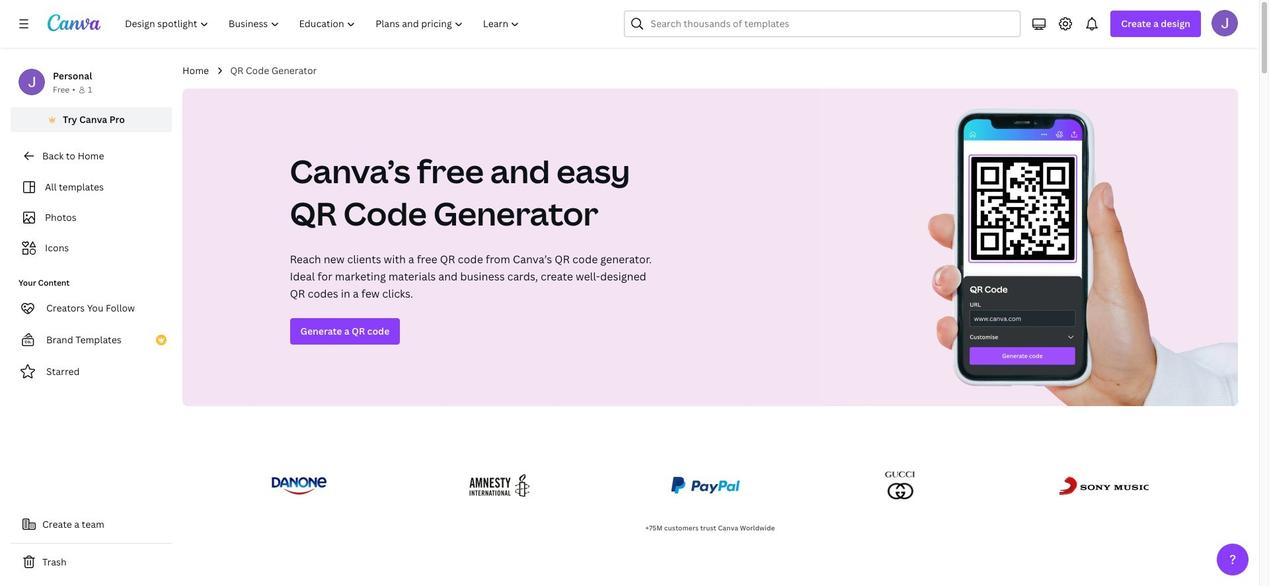 Task type: vqa. For each thing, say whether or not it's contained in the screenshot.
F1
no



Task type: locate. For each thing, give the bounding box(es) containing it.
None search field
[[625, 11, 1021, 37]]

sony music image
[[1059, 470, 1152, 501]]

paypal image
[[669, 470, 744, 501]]

trusted by element
[[253, 462, 1168, 509]]

danone image
[[269, 470, 329, 501]]

jacob simon image
[[1212, 10, 1239, 36]]

gucci image
[[881, 470, 922, 501]]

amnesty international image
[[466, 470, 532, 501]]

Search search field
[[651, 11, 1013, 36]]



Task type: describe. For each thing, give the bounding box(es) containing it.
top level navigation element
[[116, 11, 531, 37]]

preview of qr code generator tool image
[[815, 89, 1239, 406]]



